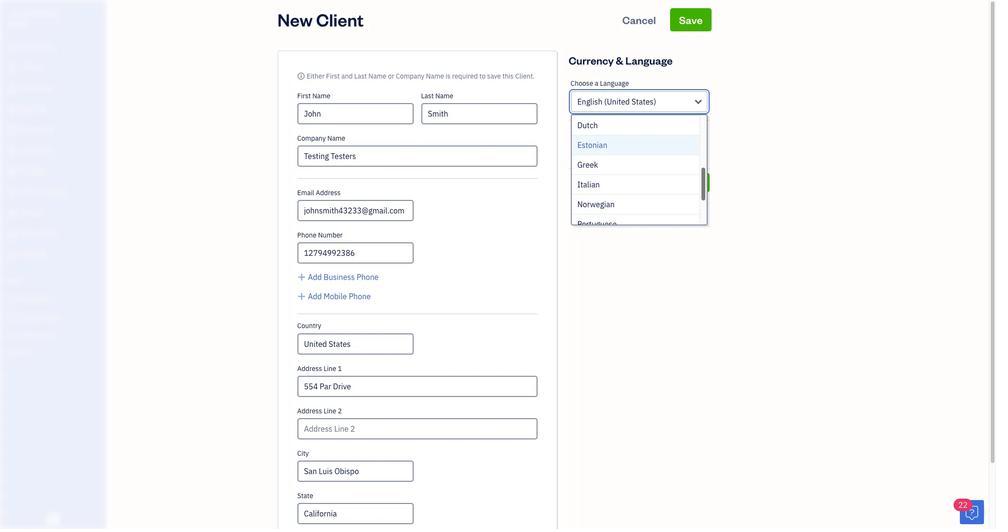 Task type: vqa. For each thing, say whether or not it's contained in the screenshot.
"Currency & Language"
yes



Task type: locate. For each thing, give the bounding box(es) containing it.
address for address line 2
[[297, 407, 322, 416]]

1 vertical spatial add
[[308, 292, 322, 302]]

0 vertical spatial and
[[342, 72, 353, 81]]

name
[[369, 72, 387, 81], [426, 72, 444, 81], [313, 92, 331, 100], [436, 92, 454, 100], [328, 134, 346, 143]]

james
[[8, 9, 29, 18]]

1 vertical spatial line
[[324, 407, 337, 416]]

address
[[316, 189, 341, 197], [297, 365, 322, 373], [297, 407, 322, 416]]

name down first name text box
[[328, 134, 346, 143]]

line
[[324, 365, 337, 373], [324, 407, 337, 416]]

1 add from the top
[[308, 273, 322, 282]]

2 line from the top
[[324, 407, 337, 416]]

dutch option
[[572, 116, 700, 136]]

0 vertical spatial choose
[[571, 79, 594, 88]]

add business phone button
[[297, 272, 379, 283]]

1 vertical spatial currency
[[600, 128, 628, 137]]

add left mobile at the left bottom of the page
[[308, 292, 322, 302]]

address line 2
[[297, 407, 342, 416]]

language for choose a language
[[600, 79, 629, 88]]

0 horizontal spatial company
[[297, 134, 326, 143]]

client.
[[516, 72, 535, 81]]

company
[[396, 72, 425, 81], [297, 134, 326, 143]]

add mobile phone button
[[297, 291, 371, 303]]

0 vertical spatial add
[[308, 273, 322, 282]]

name left is
[[426, 72, 444, 81]]

2 choose from the top
[[571, 128, 594, 137]]

plus image up country
[[297, 291, 306, 303]]

1 vertical spatial language
[[600, 79, 629, 88]]

greek option
[[572, 155, 700, 175]]

team
[[7, 295, 22, 303]]

country
[[297, 322, 321, 331]]

phone down phone number text box
[[357, 273, 379, 282]]

0 vertical spatial language
[[626, 54, 673, 67]]

first right the either
[[326, 72, 340, 81]]

items
[[7, 313, 22, 321]]

1 vertical spatial cancel
[[603, 177, 631, 188]]

email address
[[297, 189, 341, 197]]

0 vertical spatial line
[[324, 365, 337, 373]]

cancel
[[623, 13, 657, 27], [603, 177, 631, 188]]

phone
[[297, 231, 317, 240], [357, 273, 379, 282], [349, 292, 371, 302]]

currency up estonian
[[600, 128, 628, 137]]

add mobile phone
[[308, 292, 371, 302]]

and
[[342, 72, 353, 81], [23, 313, 34, 321]]

City text field
[[297, 461, 414, 483]]

1 choose from the top
[[571, 79, 594, 88]]

1 plus image from the top
[[297, 272, 306, 283]]

currency
[[569, 54, 614, 67], [600, 128, 628, 137]]

list box
[[572, 96, 707, 234]]

and right the either
[[342, 72, 353, 81]]

and inside "link"
[[23, 313, 34, 321]]

1 vertical spatial and
[[23, 313, 34, 321]]

0 vertical spatial cancel
[[623, 13, 657, 27]]

last down either first and last name or company name is required to save this client.
[[421, 92, 434, 100]]

last name
[[421, 92, 454, 100]]

team members link
[[2, 291, 103, 308]]

choose up estonian
[[571, 128, 594, 137]]

a up estonian
[[595, 128, 599, 137]]

1 a from the top
[[595, 79, 599, 88]]

language right &
[[626, 54, 673, 67]]

&
[[616, 54, 624, 67]]

company right or
[[396, 72, 425, 81]]

chart image
[[6, 230, 18, 239]]

name down is
[[436, 92, 454, 100]]

address left 1
[[297, 365, 322, 373]]

estonian option
[[572, 136, 700, 155]]

members
[[24, 295, 49, 303]]

city
[[297, 450, 309, 458]]

0 vertical spatial last
[[355, 72, 367, 81]]

bank
[[7, 331, 21, 339]]

phone left the number on the top
[[297, 231, 317, 240]]

choose
[[571, 79, 594, 88], [571, 128, 594, 137]]

Language field
[[571, 91, 708, 112]]

money image
[[6, 209, 18, 219]]

2 vertical spatial phone
[[349, 292, 371, 302]]

2 vertical spatial address
[[297, 407, 322, 416]]

0 vertical spatial plus image
[[297, 272, 306, 283]]

line for 2
[[324, 407, 337, 416]]

first down the primary icon
[[297, 92, 311, 100]]

apps link
[[2, 273, 103, 290]]

state
[[297, 492, 313, 501]]

0 vertical spatial a
[[595, 79, 599, 88]]

plus image
[[297, 272, 306, 283], [297, 291, 306, 303]]

plus image left business
[[297, 272, 306, 283]]

a
[[595, 79, 599, 88], [595, 128, 599, 137]]

peterson
[[31, 9, 59, 18]]

dashboard image
[[6, 43, 18, 53]]

2 a from the top
[[595, 128, 599, 137]]

line left 2
[[324, 407, 337, 416]]

1 vertical spatial choose
[[571, 128, 594, 137]]

add
[[308, 273, 322, 282], [308, 292, 322, 302]]

owner
[[8, 19, 27, 27]]

a up english
[[595, 79, 599, 88]]

1 horizontal spatial first
[[326, 72, 340, 81]]

Company Name text field
[[297, 146, 538, 167]]

freshbooks image
[[45, 514, 61, 526]]

0 vertical spatial address
[[316, 189, 341, 197]]

last left or
[[355, 72, 367, 81]]

add for add mobile phone
[[308, 292, 322, 302]]

currency up choose a language at top right
[[569, 54, 614, 67]]

22 button
[[954, 499, 985, 525]]

english (united states)
[[578, 97, 657, 107]]

either first and last name or company name is required to save this client.
[[307, 72, 535, 81]]

name for last name
[[436, 92, 454, 100]]

first
[[326, 72, 340, 81], [297, 92, 311, 100]]

2 plus image from the top
[[297, 291, 306, 303]]

Address Line 2 text field
[[297, 419, 538, 440]]

phone right mobile at the left bottom of the page
[[349, 292, 371, 302]]

1 vertical spatial cancel button
[[569, 173, 666, 193]]

1 vertical spatial phone
[[357, 273, 379, 282]]

company down first name
[[297, 134, 326, 143]]

2 add from the top
[[308, 292, 322, 302]]

1 vertical spatial plus image
[[297, 291, 306, 303]]

cancel down greek option
[[603, 177, 631, 188]]

language
[[626, 54, 673, 67], [600, 79, 629, 88]]

0 vertical spatial cancel button
[[614, 8, 665, 31]]

cancel button up norwegian option
[[569, 173, 666, 193]]

add left business
[[308, 273, 322, 282]]

last
[[355, 72, 367, 81], [421, 92, 434, 100]]

either
[[307, 72, 325, 81]]

1 horizontal spatial last
[[421, 92, 434, 100]]

cancel button up the currency & language
[[614, 8, 665, 31]]

currency & language
[[569, 54, 673, 67]]

payment image
[[6, 126, 18, 136]]

to
[[480, 72, 486, 81]]

invoice image
[[6, 105, 18, 115]]

1 vertical spatial last
[[421, 92, 434, 100]]

main element
[[0, 0, 130, 530]]

address left 2
[[297, 407, 322, 416]]

client image
[[6, 64, 18, 73]]

2
[[338, 407, 342, 416]]

1 horizontal spatial company
[[396, 72, 425, 81]]

1 line from the top
[[324, 365, 337, 373]]

choose up english
[[571, 79, 594, 88]]

add for add business phone
[[308, 273, 322, 282]]

1 vertical spatial a
[[595, 128, 599, 137]]

1 vertical spatial address
[[297, 365, 322, 373]]

1 vertical spatial first
[[297, 92, 311, 100]]

name down the either
[[313, 92, 331, 100]]

0 horizontal spatial and
[[23, 313, 34, 321]]

First Name text field
[[297, 103, 414, 124]]

cancel button
[[614, 8, 665, 31], [569, 173, 666, 193]]

address right the "email"
[[316, 189, 341, 197]]

Address Line 1 text field
[[297, 376, 538, 398]]

items and services
[[7, 313, 58, 321]]

or
[[388, 72, 395, 81]]

0 vertical spatial currency
[[569, 54, 614, 67]]

james peterson owner
[[8, 9, 59, 27]]

line left 1
[[324, 365, 337, 373]]

estimate image
[[6, 84, 18, 94]]

language up english (united states)
[[600, 79, 629, 88]]

and right items
[[23, 313, 34, 321]]

cancel up the currency & language
[[623, 13, 657, 27]]



Task type: describe. For each thing, give the bounding box(es) containing it.
this
[[503, 72, 514, 81]]

italian option
[[572, 175, 700, 195]]

states)
[[632, 97, 657, 107]]

is
[[446, 72, 451, 81]]

required
[[452, 72, 478, 81]]

choose a language
[[571, 79, 629, 88]]

language for currency & language
[[626, 54, 673, 67]]

connections
[[22, 331, 57, 339]]

save
[[680, 13, 703, 27]]

0 vertical spatial company
[[396, 72, 425, 81]]

greek
[[578, 160, 599, 170]]

english
[[578, 97, 603, 107]]

estonian
[[578, 140, 608, 150]]

team members
[[7, 295, 49, 303]]

0 vertical spatial phone
[[297, 231, 317, 240]]

1
[[338, 365, 342, 373]]

settings link
[[2, 345, 103, 361]]

portuguese
[[578, 220, 617, 229]]

1 vertical spatial company
[[297, 134, 326, 143]]

expense image
[[6, 147, 18, 156]]

norwegian
[[578, 200, 615, 209]]

1 horizontal spatial and
[[342, 72, 353, 81]]

company name
[[297, 134, 346, 143]]

mobile
[[324, 292, 347, 302]]

plus image for add mobile phone
[[297, 291, 306, 303]]

choose a currency element
[[569, 121, 710, 169]]

phone number
[[297, 231, 343, 240]]

resource center badge image
[[961, 501, 985, 525]]

0 horizontal spatial last
[[355, 72, 367, 81]]

items and services link
[[2, 309, 103, 326]]

plus image for add business phone
[[297, 272, 306, 283]]

primary image
[[297, 72, 305, 81]]

client
[[316, 8, 364, 31]]

name for company name
[[328, 134, 346, 143]]

line for 1
[[324, 365, 337, 373]]

report image
[[6, 250, 18, 260]]

apps
[[7, 277, 22, 285]]

choose a language element
[[569, 72, 710, 121]]

Last Name text field
[[421, 103, 538, 124]]

Phone Number text field
[[297, 243, 414, 264]]

phone for add mobile phone
[[349, 292, 371, 302]]

a for currency
[[595, 128, 599, 137]]

italian
[[578, 180, 600, 190]]

timer image
[[6, 188, 18, 198]]

done
[[680, 177, 701, 188]]

name left or
[[369, 72, 387, 81]]

danish option
[[572, 96, 700, 116]]

settings
[[7, 349, 29, 357]]

list box containing danish
[[572, 96, 707, 234]]

0 vertical spatial first
[[326, 72, 340, 81]]

0 horizontal spatial first
[[297, 92, 311, 100]]

Email Address text field
[[297, 200, 414, 221]]

phone for add business phone
[[357, 273, 379, 282]]

Country text field
[[298, 335, 413, 354]]

bank connections link
[[2, 327, 103, 344]]

services
[[35, 313, 58, 321]]

done button
[[672, 173, 710, 193]]

name for first name
[[313, 92, 331, 100]]

22
[[959, 501, 968, 510]]

new
[[278, 8, 313, 31]]

first name
[[297, 92, 331, 100]]

(united
[[605, 97, 630, 107]]

bank connections
[[7, 331, 57, 339]]

norwegian option
[[572, 195, 700, 215]]

address line 1
[[297, 365, 342, 373]]

number
[[318, 231, 343, 240]]

danish
[[578, 101, 602, 110]]

choose for choose a language
[[571, 79, 594, 88]]

dutch
[[578, 121, 598, 130]]

project image
[[6, 167, 18, 177]]

save button
[[671, 8, 712, 31]]

portuguese option
[[572, 215, 700, 234]]

address for address line 1
[[297, 365, 322, 373]]

email
[[297, 189, 314, 197]]

choose for choose a currency
[[571, 128, 594, 137]]

State text field
[[298, 505, 413, 524]]

a for language
[[595, 79, 599, 88]]

add business phone
[[308, 273, 379, 282]]

save
[[487, 72, 501, 81]]

business
[[324, 273, 355, 282]]

new client
[[278, 8, 364, 31]]

choose a currency
[[571, 128, 628, 137]]



